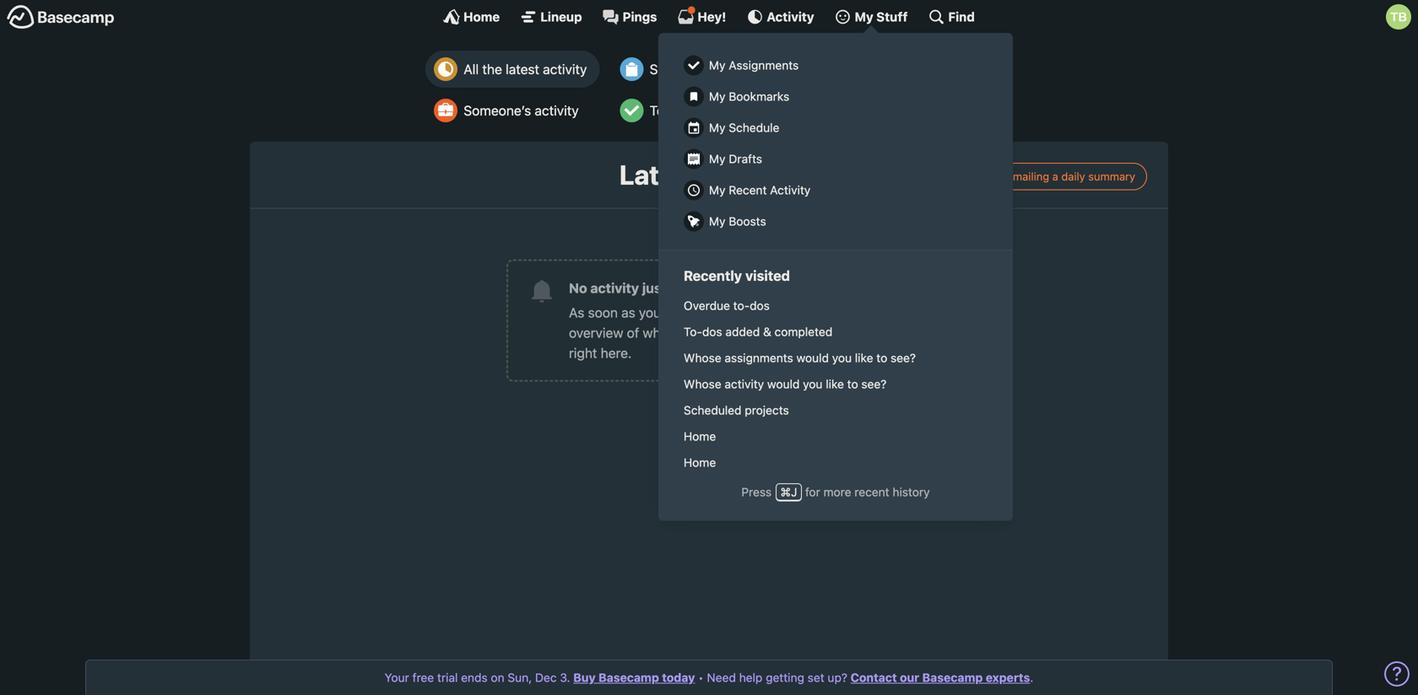 Task type: describe. For each thing, give the bounding box(es) containing it.
my stuff element
[[676, 50, 997, 237]]

see? for whose assignments would you like to see?
[[891, 351, 916, 365]]

⌘
[[781, 486, 791, 499]]

buy basecamp today link
[[574, 671, 695, 685]]

someone's for someone's activity
[[464, 103, 531, 119]]

tim burton image
[[1387, 4, 1412, 30]]

recent
[[855, 486, 890, 499]]

0 vertical spatial completed
[[752, 103, 817, 119]]

what's
[[643, 325, 683, 341]]

emailing a daily summary
[[1007, 170, 1136, 183]]

0 vertical spatial home
[[464, 9, 500, 24]]

recently visited
[[684, 268, 790, 284]]

overdue
[[684, 299, 731, 313]]

ball
[[712, 305, 733, 321]]

emailing
[[1007, 170, 1050, 183]]

my bookmarks link
[[676, 81, 997, 112]]

would for assignments
[[797, 351, 829, 365]]

my schedule link
[[676, 112, 997, 144]]

home for home link below whose activity would you like to see? link
[[684, 430, 716, 444]]

daily
[[1062, 170, 1086, 183]]

as
[[622, 305, 636, 321]]

just
[[643, 280, 667, 296]]

someone's for someone's assignments
[[650, 61, 718, 77]]

added inside recently visited pages element
[[726, 325, 760, 339]]

to-
[[734, 299, 750, 313]]

2 get from the left
[[833, 305, 853, 321]]

someone's assignments
[[650, 61, 798, 77]]

my recent activity
[[709, 183, 811, 197]]

activity inside "link"
[[543, 61, 587, 77]]

stuff
[[877, 9, 908, 24]]

main element
[[0, 0, 1419, 522]]

hey! button
[[678, 6, 727, 25]]

activity for whose activity would you like to see?
[[725, 378, 764, 392]]

the inside the all the latest activity "link"
[[483, 61, 502, 77]]

.
[[1031, 671, 1034, 685]]

my stuff
[[855, 9, 908, 24]]

0 vertical spatial dos
[[671, 103, 693, 119]]

whose activity would you like to see? link
[[676, 372, 997, 398]]

today
[[662, 671, 695, 685]]

home link down whose activity would you like to see? link
[[676, 424, 997, 450]]

soon
[[588, 305, 618, 321]]

whose assignments would you like to see? link
[[676, 346, 997, 372]]

dec
[[535, 671, 557, 685]]

contact our basecamp experts link
[[851, 671, 1031, 685]]

my recent activity link
[[676, 175, 997, 206]]

projects
[[745, 404, 789, 418]]

your
[[385, 671, 409, 685]]

experts
[[986, 671, 1031, 685]]

pings
[[623, 9, 657, 24]]

lineup link
[[520, 8, 582, 25]]

j
[[791, 486, 798, 499]]

lineup
[[541, 9, 582, 24]]

across
[[755, 325, 795, 341]]

your free trial ends on sun, dec  3. buy basecamp today • need help getting set up? contact our basecamp experts .
[[385, 671, 1034, 685]]

recently
[[684, 268, 743, 284]]

person report image
[[434, 99, 458, 122]]

my for my recent activity
[[709, 183, 726, 197]]

drafts
[[729, 152, 763, 166]]

my boosts
[[709, 215, 767, 228]]

hey!
[[698, 9, 727, 24]]

here.
[[601, 345, 632, 361]]

yet
[[670, 280, 691, 296]]

up?
[[828, 671, 848, 685]]

schedule image
[[850, 99, 874, 122]]

getting
[[766, 671, 805, 685]]

pings button
[[603, 8, 657, 25]]

of
[[627, 325, 640, 341]]

as
[[569, 305, 585, 321]]

sun,
[[508, 671, 532, 685]]

my drafts
[[709, 152, 763, 166]]

my assignments link
[[676, 50, 997, 81]]

whose for whose activity would you like to see?
[[684, 378, 722, 392]]

my assignments
[[709, 58, 799, 72]]

basecamp inside no activity just yet as soon as you get the ball rolling, you can get an overview of what's happening across basecamp right here.
[[799, 325, 863, 341]]

my for my boosts
[[709, 215, 726, 228]]

my drafts link
[[676, 144, 997, 175]]

whose assignments would you like to see?
[[684, 351, 916, 365]]

find
[[949, 9, 975, 24]]

press
[[742, 486, 772, 499]]

set
[[808, 671, 825, 685]]

all the latest activity link
[[426, 51, 600, 88]]

to for whose assignments would you like to see?
[[877, 351, 888, 365]]

activity for someone's activity
[[535, 103, 579, 119]]

someone's activity
[[464, 103, 579, 119]]

0 horizontal spatial basecamp
[[599, 671, 659, 685]]

for
[[806, 486, 821, 499]]

summary
[[1089, 170, 1136, 183]]



Task type: locate. For each thing, give the bounding box(es) containing it.
0 vertical spatial to-dos added & completed
[[650, 103, 817, 119]]

you inside whose assignments would you like to see? link
[[833, 351, 852, 365]]

0 horizontal spatial get
[[665, 305, 685, 321]]

& up 'my schedule' in the top of the page
[[739, 103, 749, 119]]

dos right "todo" image
[[671, 103, 693, 119]]

would down the whose assignments would you like to see?
[[768, 378, 800, 392]]

0 vertical spatial &
[[739, 103, 749, 119]]

my schedule
[[709, 121, 780, 135]]

my for my assignments
[[709, 58, 726, 72]]

like for whose assignments would you like to see?
[[855, 351, 874, 365]]

1 horizontal spatial dos
[[703, 325, 723, 339]]

activity up the soon at the top left of the page
[[591, 280, 639, 296]]

boosts
[[729, 215, 767, 228]]

recently visited pages element
[[676, 293, 997, 476]]

my bookmarks
[[709, 90, 790, 103]]

see? for whose activity would you like to see?
[[862, 378, 887, 392]]

0 vertical spatial would
[[797, 351, 829, 365]]

2 vertical spatial home
[[684, 456, 716, 470]]

see? up whose activity would you like to see? link
[[891, 351, 916, 365]]

my up my bookmarks
[[709, 58, 726, 72]]

more
[[824, 486, 852, 499]]

help
[[740, 671, 763, 685]]

1 vertical spatial added
[[726, 325, 760, 339]]

0 vertical spatial to-
[[650, 103, 671, 119]]

home for home link over more
[[684, 456, 716, 470]]

my up my drafts at the top of the page
[[709, 121, 726, 135]]

would for activity
[[768, 378, 800, 392]]

my for my bookmarks
[[709, 90, 726, 103]]

completed up schedule
[[752, 103, 817, 119]]

activity right latest
[[543, 61, 587, 77]]

dos down ball
[[703, 325, 723, 339]]

to-dos added & completed link for my drafts
[[676, 319, 997, 346]]

added
[[697, 103, 736, 119], [726, 325, 760, 339]]

todo image
[[620, 99, 644, 122]]

overdue to-dos
[[684, 299, 770, 313]]

my for my schedule
[[709, 121, 726, 135]]

you left can
[[782, 305, 804, 321]]

⌘ j for more recent history
[[781, 486, 930, 499]]

basecamp right buy
[[599, 671, 659, 685]]

my inside dropdown button
[[855, 9, 874, 24]]

activity
[[767, 9, 815, 24], [704, 159, 799, 191], [770, 183, 811, 197]]

would
[[797, 351, 829, 365], [768, 378, 800, 392]]

1 vertical spatial &
[[763, 325, 772, 339]]

whose
[[684, 351, 722, 365], [684, 378, 722, 392]]

to-dos added & completed link up the whose assignments would you like to see?
[[676, 319, 997, 346]]

activity for no activity just yet as soon as you get the ball rolling, you can get an overview of what's happening across basecamp right here.
[[591, 280, 639, 296]]

you right as
[[639, 305, 661, 321]]

home link up more
[[676, 450, 997, 476]]

1 horizontal spatial see?
[[891, 351, 916, 365]]

visited
[[746, 268, 790, 284]]

see? down whose assignments would you like to see? link
[[862, 378, 887, 392]]

buy
[[574, 671, 596, 685]]

an
[[857, 305, 871, 321]]

0 horizontal spatial to-
[[650, 103, 671, 119]]

1 vertical spatial assignments
[[725, 351, 794, 365]]

0 horizontal spatial dos
[[671, 103, 693, 119]]

1 vertical spatial whose
[[684, 378, 722, 392]]

my for my drafts
[[709, 152, 726, 166]]

my boosts link
[[676, 206, 997, 237]]

2 whose from the top
[[684, 378, 722, 392]]

basecamp down can
[[799, 325, 863, 341]]

1 vertical spatial see?
[[862, 378, 887, 392]]

1 vertical spatial home
[[684, 430, 716, 444]]

2 horizontal spatial basecamp
[[923, 671, 983, 685]]

reports image
[[850, 57, 874, 81]]

need
[[707, 671, 736, 685]]

activity inside recently visited pages element
[[725, 378, 764, 392]]

recent
[[729, 183, 767, 197]]

like down whose assignments would you like to see? link
[[826, 378, 845, 392]]

whose down happening
[[684, 351, 722, 365]]

1 horizontal spatial someone's
[[650, 61, 718, 77]]

home
[[464, 9, 500, 24], [684, 430, 716, 444], [684, 456, 716, 470]]

0 vertical spatial see?
[[891, 351, 916, 365]]

on
[[491, 671, 505, 685]]

1 horizontal spatial get
[[833, 305, 853, 321]]

dos down visited
[[750, 299, 770, 313]]

1 vertical spatial to-dos added & completed
[[684, 325, 833, 339]]

rolling,
[[737, 305, 778, 321]]

0 vertical spatial someone's
[[650, 61, 718, 77]]

1 whose from the top
[[684, 351, 722, 365]]

0 vertical spatial whose
[[684, 351, 722, 365]]

assignments for someone's
[[721, 61, 798, 77]]

switch accounts image
[[7, 4, 115, 30]]

home link
[[443, 8, 500, 25], [676, 424, 997, 450], [676, 450, 997, 476]]

activity up "scheduled projects"
[[725, 378, 764, 392]]

1 vertical spatial to-dos added & completed link
[[676, 319, 997, 346]]

my left recent
[[709, 183, 726, 197]]

would up whose activity would you like to see? link
[[797, 351, 829, 365]]

activity link
[[747, 8, 815, 25]]

can
[[807, 305, 829, 321]]

my for my stuff
[[855, 9, 874, 24]]

0 horizontal spatial see?
[[862, 378, 887, 392]]

happening
[[687, 325, 752, 341]]

my down the 'someone's assignments' link at the top of the page
[[709, 90, 726, 103]]

all
[[464, 61, 479, 77]]

assignments up 'bookmarks'
[[721, 61, 798, 77]]

the left ball
[[689, 305, 708, 321]]

0 vertical spatial the
[[483, 61, 502, 77]]

whose for whose assignments would you like to see?
[[684, 351, 722, 365]]

1 vertical spatial dos
[[750, 299, 770, 313]]

activity inside no activity just yet as soon as you get the ball rolling, you can get an overview of what's happening across basecamp right here.
[[591, 280, 639, 296]]

free
[[413, 671, 434, 685]]

whose up scheduled
[[684, 378, 722, 392]]

to-dos added & completed down "rolling," on the top right of page
[[684, 325, 833, 339]]

0 horizontal spatial &
[[739, 103, 749, 119]]

1 horizontal spatial to
[[877, 351, 888, 365]]

& inside recently visited pages element
[[763, 325, 772, 339]]

ends
[[461, 671, 488, 685]]

whose activity would you like to see?
[[684, 378, 887, 392]]

0 vertical spatial to
[[877, 351, 888, 365]]

0 vertical spatial like
[[855, 351, 874, 365]]

schedule
[[729, 121, 780, 135]]

to-dos added & completed link down the 'someone's assignments' link at the top of the page
[[612, 92, 830, 129]]

my stuff button
[[835, 8, 908, 25]]

activity report image
[[434, 57, 458, 81]]

& down "rolling," on the top right of page
[[763, 325, 772, 339]]

completed down can
[[775, 325, 833, 339]]

0 horizontal spatial the
[[483, 61, 502, 77]]

1 vertical spatial completed
[[775, 325, 833, 339]]

my
[[855, 9, 874, 24], [709, 58, 726, 72], [709, 90, 726, 103], [709, 121, 726, 135], [709, 152, 726, 166], [709, 183, 726, 197], [709, 215, 726, 228]]

the right the "all"
[[483, 61, 502, 77]]

1 get from the left
[[665, 305, 685, 321]]

you up whose activity would you like to see? link
[[833, 351, 852, 365]]

activity down all the latest activity
[[535, 103, 579, 119]]

to for whose activity would you like to see?
[[848, 378, 859, 392]]

to-dos added & completed link for contact our basecamp experts
[[612, 92, 830, 129]]

2 vertical spatial dos
[[703, 325, 723, 339]]

latest
[[620, 159, 698, 191]]

emailing a daily summary button
[[981, 163, 1148, 190]]

1 horizontal spatial the
[[689, 305, 708, 321]]

bookmarks
[[729, 90, 790, 103]]

assignments for whose
[[725, 351, 794, 365]]

my left "stuff"
[[855, 9, 874, 24]]

to-dos added & completed inside recently visited pages element
[[684, 325, 833, 339]]

to down whose assignments would you like to see? link
[[848, 378, 859, 392]]

dos
[[671, 103, 693, 119], [750, 299, 770, 313], [703, 325, 723, 339]]

history
[[893, 486, 930, 499]]

overdue to-dos link
[[676, 293, 997, 319]]

get left an
[[833, 305, 853, 321]]

&
[[739, 103, 749, 119], [763, 325, 772, 339]]

to- right "todo" image
[[650, 103, 671, 119]]

1 horizontal spatial &
[[763, 325, 772, 339]]

to-dos added & completed
[[650, 103, 817, 119], [684, 325, 833, 339]]

to-dos added & completed up 'my schedule' in the top of the page
[[650, 103, 817, 119]]

like up whose activity would you like to see? link
[[855, 351, 874, 365]]

1 vertical spatial someone's
[[464, 103, 531, 119]]

a
[[1053, 170, 1059, 183]]

no
[[569, 280, 587, 296]]

latest
[[506, 61, 540, 77]]

•
[[699, 671, 704, 685]]

scheduled projects link
[[676, 398, 997, 424]]

0 vertical spatial to-dos added & completed link
[[612, 92, 830, 129]]

to- down overdue
[[684, 325, 703, 339]]

like for whose activity would you like to see?
[[826, 378, 845, 392]]

1 horizontal spatial basecamp
[[799, 325, 863, 341]]

assignments inside recently visited pages element
[[725, 351, 794, 365]]

you
[[639, 305, 661, 321], [782, 305, 804, 321], [833, 351, 852, 365], [803, 378, 823, 392]]

to-
[[650, 103, 671, 119], [684, 325, 703, 339]]

assignments down 'across'
[[725, 351, 794, 365]]

someone's right the assignment image
[[650, 61, 718, 77]]

get up the what's
[[665, 305, 685, 321]]

completed
[[752, 103, 817, 119], [775, 325, 833, 339]]

scheduled
[[684, 404, 742, 418]]

the inside no activity just yet as soon as you get the ball rolling, you can get an overview of what's happening across basecamp right here.
[[689, 305, 708, 321]]

activity
[[543, 61, 587, 77], [535, 103, 579, 119], [591, 280, 639, 296], [725, 378, 764, 392]]

3.
[[560, 671, 570, 685]]

get
[[665, 305, 685, 321], [833, 305, 853, 321]]

assignment image
[[620, 57, 644, 81]]

completed inside recently visited pages element
[[775, 325, 833, 339]]

added down "rolling," on the top right of page
[[726, 325, 760, 339]]

all the latest activity
[[464, 61, 587, 77]]

find button
[[928, 8, 975, 25]]

you inside whose activity would you like to see? link
[[803, 378, 823, 392]]

1 vertical spatial to
[[848, 378, 859, 392]]

1 horizontal spatial like
[[855, 351, 874, 365]]

added up 'my schedule' in the top of the page
[[697, 103, 736, 119]]

1 vertical spatial like
[[826, 378, 845, 392]]

0 horizontal spatial like
[[826, 378, 845, 392]]

1 vertical spatial would
[[768, 378, 800, 392]]

basecamp right the our
[[923, 671, 983, 685]]

1 vertical spatial the
[[689, 305, 708, 321]]

scheduled projects
[[684, 404, 789, 418]]

to up whose activity would you like to see? link
[[877, 351, 888, 365]]

1 vertical spatial to-
[[684, 325, 703, 339]]

contact
[[851, 671, 897, 685]]

0 horizontal spatial someone's
[[464, 103, 531, 119]]

0 horizontal spatial to
[[848, 378, 859, 392]]

someone's activity link
[[426, 92, 600, 129]]

0 vertical spatial added
[[697, 103, 736, 119]]

latest activity
[[620, 159, 799, 191]]

someone's down the all the latest activity "link" at the left top of the page
[[464, 103, 531, 119]]

you down the whose assignments would you like to see?
[[803, 378, 823, 392]]

1 horizontal spatial to-
[[684, 325, 703, 339]]

2 horizontal spatial dos
[[750, 299, 770, 313]]

our
[[900, 671, 920, 685]]

my left boosts
[[709, 215, 726, 228]]

0 vertical spatial assignments
[[721, 61, 798, 77]]

assignments
[[729, 58, 799, 72]]

trial
[[437, 671, 458, 685]]

my left drafts
[[709, 152, 726, 166]]

right
[[569, 345, 597, 361]]

like
[[855, 351, 874, 365], [826, 378, 845, 392]]

no activity just yet as soon as you get the ball rolling, you can get an overview of what's happening across basecamp right here.
[[569, 280, 871, 361]]

activity inside my stuff 'element'
[[770, 183, 811, 197]]

home link up the "all"
[[443, 8, 500, 25]]

to- inside recently visited pages element
[[684, 325, 703, 339]]

the
[[483, 61, 502, 77], [689, 305, 708, 321]]



Task type: vqa. For each thing, say whether or not it's contained in the screenshot.
Add a personal note to the invitation email button
no



